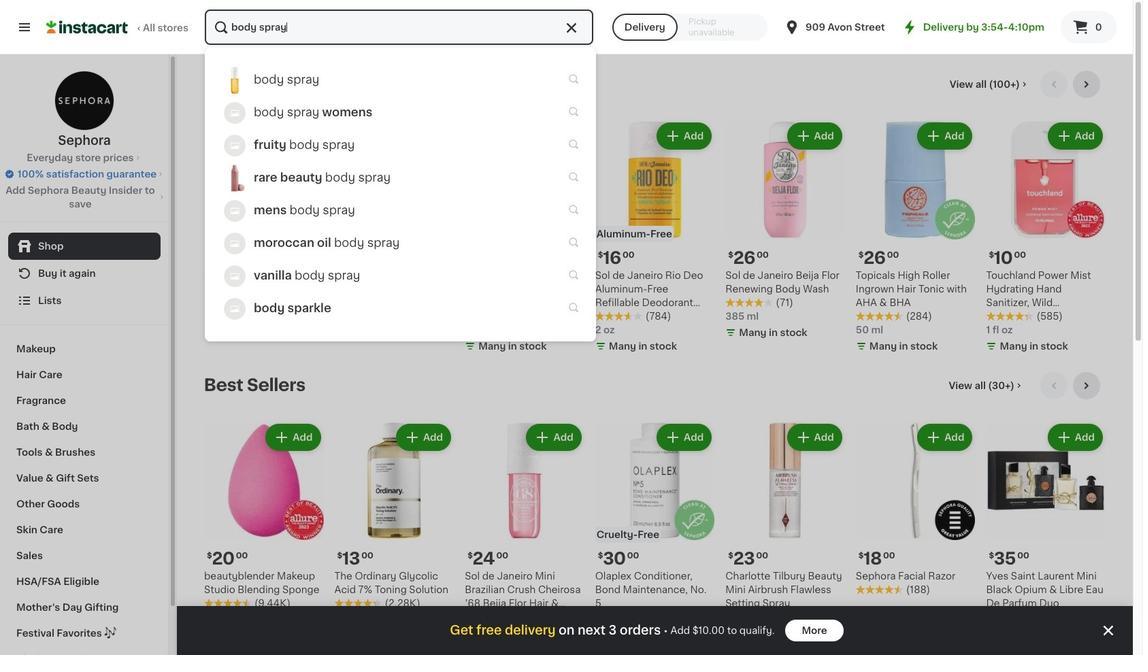 Task type: locate. For each thing, give the bounding box(es) containing it.
get free delivery on next 3 orders region
[[177, 606, 1133, 655]]

0 vertical spatial item carousel region
[[204, 71, 1106, 361]]

1 vertical spatial item carousel region
[[204, 372, 1106, 655]]

None search field
[[203, 8, 595, 46]]

2 item carousel region from the top
[[204, 372, 1106, 655]]

list box
[[216, 64, 585, 331]]

$22.00 element
[[465, 245, 584, 268]]

main content
[[177, 54, 1133, 655]]

sephora logo image
[[54, 71, 114, 131]]

$26.00 original price: $34.00 element
[[334, 245, 454, 268]]

item carousel region
[[204, 71, 1106, 361], [204, 372, 1106, 655]]

product group
[[204, 120, 324, 342], [465, 120, 584, 356], [595, 120, 715, 356], [726, 120, 845, 342], [856, 120, 975, 356], [986, 120, 1106, 356], [204, 421, 324, 643], [334, 421, 454, 643], [465, 421, 584, 655], [595, 421, 715, 655], [726, 421, 845, 655], [856, 421, 975, 597], [986, 421, 1106, 643]]

Search field
[[205, 10, 593, 45]]



Task type: describe. For each thing, give the bounding box(es) containing it.
1 item carousel region from the top
[[204, 71, 1106, 361]]

service type group
[[612, 14, 767, 41]]

treatment tracker modal dialog
[[177, 606, 1133, 655]]

instacart logo image
[[46, 19, 128, 35]]



Task type: vqa. For each thing, say whether or not it's contained in the screenshot.
$22.00 element
yes



